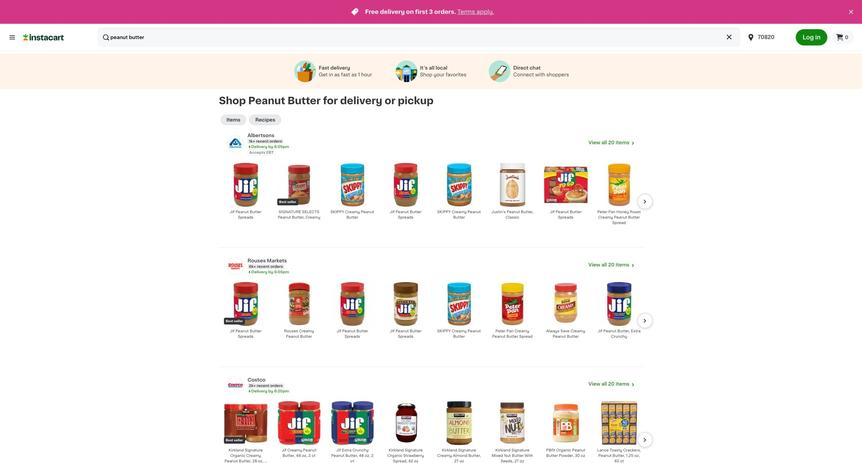 Task type: locate. For each thing, give the bounding box(es) containing it.
None search field
[[98, 28, 740, 47]]

1 item carousel region from the top
[[212, 160, 653, 250]]

jif peanut butter spreads image
[[224, 163, 268, 207], [384, 163, 428, 207], [544, 163, 588, 207], [224, 282, 268, 326], [330, 282, 374, 326], [384, 282, 428, 326]]

0 vertical spatial item carousel region
[[212, 160, 653, 250]]

lance toasty crackers, peanut butter, 1.25 oz, 40 ct image
[[597, 402, 641, 445]]

1 vertical spatial item carousel region
[[212, 279, 653, 370]]

kirkland signature organic creamy peanut butter, 28 oz, 2 ct image
[[224, 402, 268, 445]]

2 vertical spatial item carousel region
[[212, 399, 653, 463]]

jif peanut butter, extra crunchy image
[[597, 282, 641, 326]]

item carousel region for the rouses markets show all 20 items 'element'
[[212, 279, 653, 370]]

kirkland signature mixed nut butter with seeds, 27 oz image
[[490, 402, 534, 445]]

jif extra crunchy peanut butter, 48 oz, 2 ct image
[[330, 402, 374, 445]]

item carousel region
[[212, 160, 653, 250], [212, 279, 653, 370], [212, 399, 653, 463]]

rouses markets show all 20 items element
[[248, 258, 589, 264]]

peter pan honey roast creamy peanut butter spread image
[[597, 163, 641, 207]]

2 item carousel region from the top
[[212, 279, 653, 370]]

kirkland signature creamy almond butter, 27 oz image
[[437, 402, 481, 445]]

skippy creamy peanut butter image
[[330, 163, 374, 207], [437, 163, 481, 207], [437, 282, 481, 326]]

3 item carousel region from the top
[[212, 399, 653, 463]]

Search field
[[98, 28, 740, 47]]

always save creamy peanut butter image
[[544, 282, 588, 326]]

justin's peanut butter, classic image
[[490, 163, 534, 207]]



Task type: describe. For each thing, give the bounding box(es) containing it.
skippy creamy peanut butter image for the peter pan creamy peanut butter spread image
[[437, 282, 481, 326]]

albertsons show all 20 items element
[[248, 132, 589, 139]]

pbfit organic peanut butter powder, 30 oz image
[[544, 402, 588, 445]]

peter pan creamy peanut butter spread image
[[490, 282, 534, 326]]

signature selects peanut butter, creamy image
[[277, 163, 321, 207]]

costco show all 20 items element
[[248, 377, 589, 384]]

jif creamy peanut butter, 48 oz, 2 ct image
[[277, 402, 321, 445]]

instacart logo image
[[23, 33, 64, 41]]

kirkland signature organic strawberry spread, 42 oz image
[[384, 402, 428, 445]]

rouses creamy peanut butter image
[[277, 282, 321, 326]]

item carousel region for the albertsons show all 20 items element
[[212, 160, 653, 250]]

skippy creamy peanut butter image for justin's peanut butter, classic image at the top right
[[437, 163, 481, 207]]

item carousel region for the 'costco show all 20 items' "element"
[[212, 399, 653, 463]]

limited time offer region
[[0, 0, 847, 24]]



Task type: vqa. For each thing, say whether or not it's contained in the screenshot.
Vegetables $ 1 39
no



